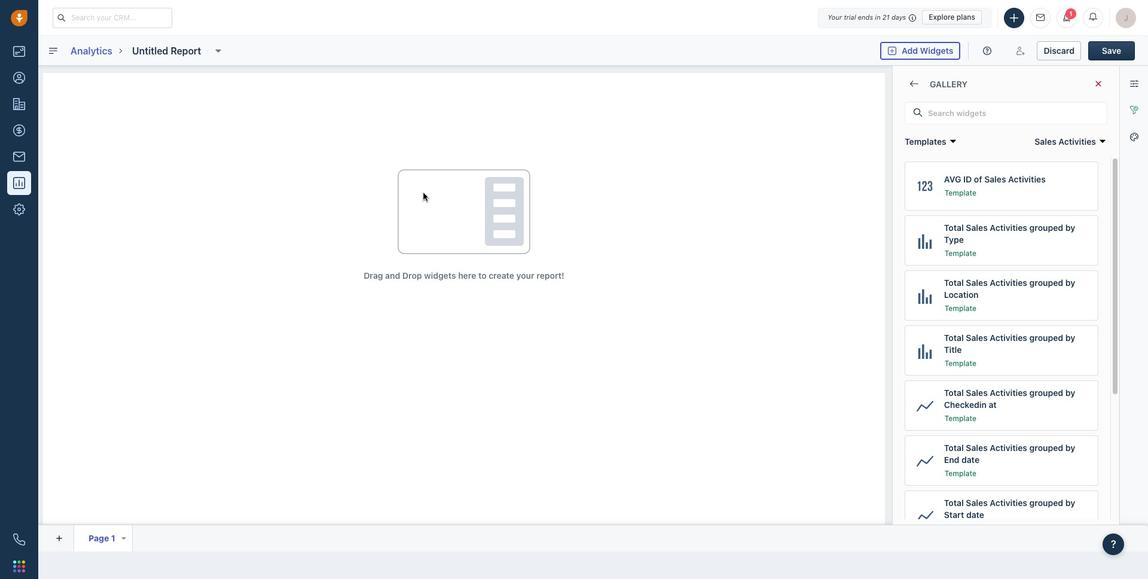 Task type: locate. For each thing, give the bounding box(es) containing it.
Search your CRM... text field
[[53, 7, 172, 28]]

1
[[1070, 10, 1073, 17]]

explore plans
[[929, 13, 976, 22]]

freshworks switcher image
[[13, 560, 25, 572]]

your
[[828, 13, 842, 21]]

1 link
[[1057, 7, 1077, 28]]



Task type: vqa. For each thing, say whether or not it's contained in the screenshot.
the 'sales' inside Data Import And Migration Import Your Contacts, Accounts Or Just Migrate Your Complete Sales Data From Another Crm
no



Task type: describe. For each thing, give the bounding box(es) containing it.
phone image
[[13, 534, 25, 546]]

days
[[892, 13, 906, 21]]

ends
[[858, 13, 874, 21]]

plans
[[957, 13, 976, 22]]

trial
[[844, 13, 856, 21]]

your trial ends in 21 days
[[828, 13, 906, 21]]

21
[[883, 13, 890, 21]]

in
[[875, 13, 881, 21]]

explore
[[929, 13, 955, 22]]

phone element
[[7, 528, 31, 552]]

explore plans link
[[923, 10, 982, 25]]



